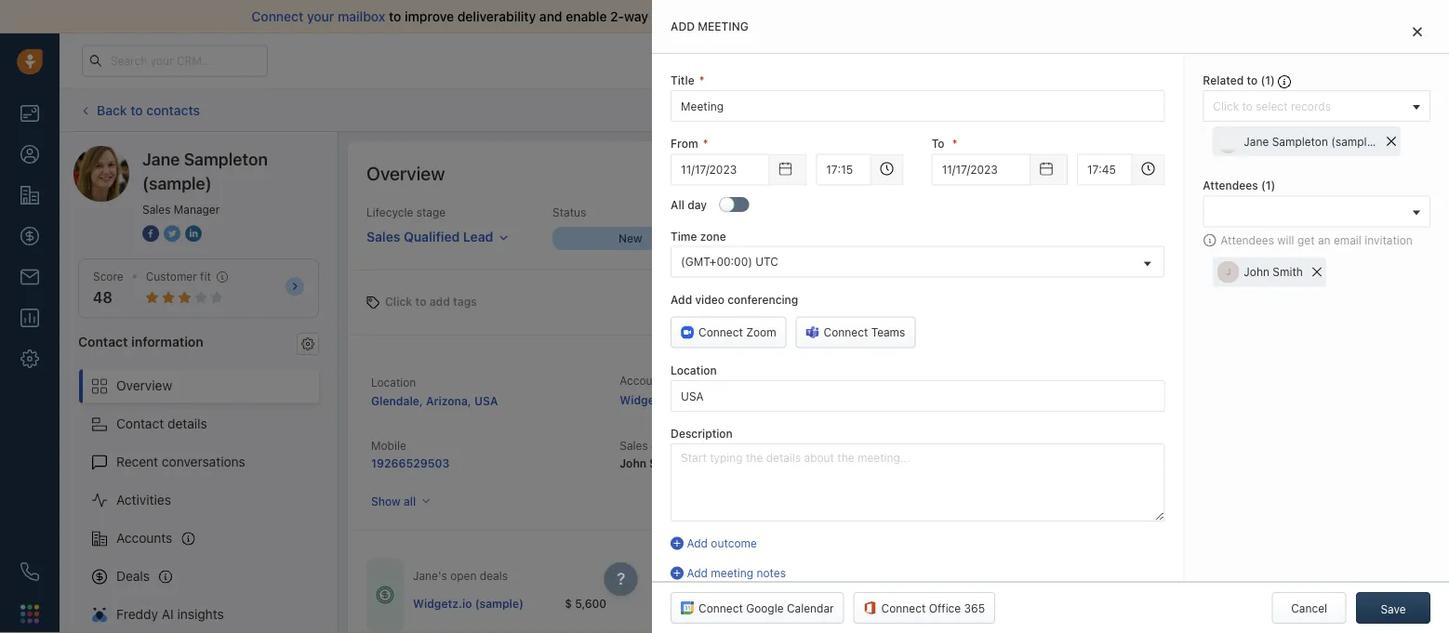Task type: describe. For each thing, give the bounding box(es) containing it.
connect google calendar button
[[671, 592, 844, 624]]

recent conversations
[[116, 454, 245, 470]]

row containing closes in jan
[[413, 585, 1017, 624]]

add for add video conferencing
[[671, 293, 692, 306]]

and
[[539, 9, 562, 24]]

created
[[868, 439, 910, 452]]

location glendale, arizona, usa
[[371, 376, 498, 407]]

contact for contact details
[[116, 416, 164, 432]]

jane inside tab panel
[[1244, 135, 1269, 148]]

1 horizontal spatial smith
[[1156, 431, 1186, 444]]

conferencing
[[728, 293, 798, 306]]

1 horizontal spatial widgetz.io (sample) link
[[620, 394, 730, 407]]

show
[[371, 495, 401, 508]]

ago
[[911, 457, 931, 470]]

add for add meeting
[[671, 20, 695, 33]]

add for add deal
[[1300, 104, 1321, 117]]

connect for connect google calendar
[[699, 602, 743, 615]]

ai
[[162, 607, 174, 622]]

won
[[1311, 232, 1335, 245]]

connect office 365 button
[[853, 592, 995, 624]]

(sample) inside jane sampleton (sample)
[[142, 173, 212, 193]]

jane inside jane sampleton (sample)
[[142, 149, 180, 169]]

Location text field
[[671, 380, 1165, 412]]

2 1 from the top
[[1266, 179, 1271, 192]]

add for add meeting notes
[[687, 567, 708, 580]]

activities
[[1188, 104, 1235, 117]]

connect google calendar
[[699, 602, 834, 615]]

0 vertical spatial email
[[700, 9, 733, 24]]

show all
[[371, 495, 416, 508]]

the
[[1378, 389, 1395, 402]]

scheduled a meeting later with jane to discuss the requirements
[[1127, 389, 1395, 418]]

add deal
[[1300, 104, 1347, 117]]

Search your CRM... text field
[[82, 45, 268, 77]]

scheduled
[[1127, 389, 1183, 402]]

deliverability
[[457, 9, 536, 24]]

discuss
[[1335, 389, 1375, 402]]

stage
[[416, 206, 446, 219]]

jan
[[917, 597, 936, 610]]

connect zoom button
[[671, 317, 786, 348]]

details
[[167, 416, 207, 432]]

score 48
[[93, 270, 123, 307]]

1 ) from the top
[[1271, 74, 1275, 87]]

all
[[404, 495, 416, 508]]

usa
[[474, 394, 498, 407]]

requirements
[[1127, 405, 1196, 418]]

tab panel containing add meeting
[[652, 0, 1449, 633]]

meeting inside scheduled a meeting later with jane to discuss the requirements
[[1195, 389, 1238, 402]]

0 vertical spatial overview
[[366, 162, 445, 184]]

facebook circled image
[[142, 223, 159, 243]]

sales owner john smith
[[620, 439, 683, 470]]

video
[[695, 293, 725, 306]]

back to contacts
[[97, 102, 200, 117]]

1 horizontal spatial john
[[1127, 431, 1153, 444]]

1 1 from the top
[[1265, 74, 1271, 87]]

(gmt+00:00) utc
[[681, 255, 778, 268]]

to for related to ( 1 )
[[1247, 74, 1258, 87]]

sampleton inside jane sampleton (sample)
[[184, 149, 268, 169]]

won / churned
[[1311, 232, 1391, 245]]

created at 11 days ago
[[868, 439, 931, 470]]

19266529503
[[371, 457, 449, 470]]

deals
[[480, 570, 508, 583]]

jane's open deals
[[413, 570, 508, 583]]

jane's
[[413, 570, 447, 583]]

email button
[[692, 94, 758, 126]]

attendees for attendees will get an email invitation
[[1221, 233, 1274, 246]]

1 horizontal spatial jane sampleton (sample)
[[1244, 135, 1377, 148]]

time
[[671, 230, 697, 243]]

Title text field
[[671, 90, 1165, 122]]

/ for negotiation
[[1225, 232, 1228, 245]]

connect for connect teams
[[824, 326, 868, 339]]

deal
[[1325, 104, 1347, 117]]

attendees ( 1 )
[[1203, 179, 1275, 192]]

customer fit
[[146, 270, 211, 283]]

contact details
[[116, 416, 207, 432]]

with
[[1268, 389, 1290, 402]]

0 vertical spatial new
[[619, 232, 642, 245]]

attendees for attendees ( 1 )
[[1203, 179, 1258, 192]]

0 vertical spatial smith
[[1273, 265, 1303, 278]]

linkedin circled image
[[185, 223, 202, 243]]

connect zoom
[[699, 326, 776, 339]]

widgetz.io (sample)
[[413, 597, 524, 610]]

sales qualified lead link
[[366, 221, 509, 247]]

negotiation / lost button
[[1132, 228, 1276, 250]]

closes in jan
[[866, 597, 936, 610]]

mailbox
[[338, 9, 385, 24]]

-- text field
[[932, 154, 1030, 185]]

cancel button
[[1272, 592, 1346, 624]]

container_wx8msf4aqz5i3rn1 image
[[376, 586, 394, 605]]

dialog containing add meeting
[[652, 0, 1449, 633]]

of
[[684, 9, 697, 24]]

conversations
[[162, 454, 245, 470]]

lifecycle
[[366, 206, 413, 219]]

get
[[1297, 233, 1315, 246]]

related to ( 1 )
[[1203, 74, 1278, 87]]

(gmt+00:00) utc link
[[672, 247, 1163, 277]]

improve
[[405, 9, 454, 24]]

2-
[[610, 9, 624, 24]]

fit
[[200, 270, 211, 283]]

conversations.
[[736, 9, 826, 24]]

365
[[964, 602, 985, 615]]

negotiation / lost link
[[1132, 228, 1276, 250]]

recent
[[116, 454, 158, 470]]

john smith inside tab panel
[[1244, 265, 1303, 278]]

zone
[[700, 230, 726, 243]]

0 horizontal spatial john smith
[[1127, 431, 1186, 444]]

48
[[93, 289, 112, 307]]

john inside sales owner john smith
[[620, 457, 647, 470]]

contact for contact information
[[78, 334, 128, 349]]



Task type: locate. For each thing, give the bounding box(es) containing it.
click
[[385, 295, 412, 308]]

tab panel
[[652, 0, 1449, 633]]

1 vertical spatial widgetz.io (sample) link
[[413, 596, 524, 612]]

0 vertical spatial meeting
[[698, 20, 748, 33]]

1 vertical spatial new
[[720, 597, 743, 610]]

new inside row
[[720, 597, 743, 610]]

location inside location glendale, arizona, usa
[[371, 376, 416, 389]]

0 vertical spatial john
[[1244, 265, 1270, 278]]

email right an
[[1334, 233, 1361, 246]]

5,600
[[575, 597, 607, 610]]

lost
[[1231, 232, 1254, 245]]

an
[[1318, 233, 1331, 246]]

1 vertical spatial jane sampleton (sample)
[[142, 149, 268, 193]]

freddy
[[116, 607, 158, 622]]

meeting right of
[[698, 20, 748, 33]]

add
[[429, 295, 450, 308]]

2 / from the left
[[1338, 232, 1342, 245]]

sales left 'activities'
[[1157, 104, 1185, 117]]

enable
[[566, 9, 607, 24]]

owner
[[651, 439, 683, 452]]

lead
[[463, 229, 493, 244]]

widgetz.io (sample) link up description
[[620, 394, 730, 407]]

back
[[97, 102, 127, 117]]

teams
[[871, 326, 905, 339]]

add meeting
[[671, 20, 748, 33]]

2 ( from the top
[[1261, 179, 1266, 192]]

$ 5,600
[[565, 597, 607, 610]]

connect for connect office 365
[[881, 602, 926, 615]]

1 horizontal spatial overview
[[366, 162, 445, 184]]

location up "glendale,"
[[371, 376, 416, 389]]

won / churned link
[[1276, 228, 1421, 250]]

1 vertical spatial email
[[1334, 233, 1361, 246]]

sampleton inside tab panel
[[1272, 135, 1328, 148]]

sales for sales manager
[[142, 203, 171, 216]]

to for back to contacts
[[130, 102, 143, 117]]

later
[[1241, 389, 1265, 402]]

attendees
[[1203, 179, 1258, 192], [1221, 233, 1274, 246]]

meeting for add meeting
[[698, 20, 748, 33]]

add for add outcome
[[687, 537, 708, 550]]

1 vertical spatial sampleton
[[184, 149, 268, 169]]

tags
[[453, 295, 477, 308]]

overview
[[366, 162, 445, 184], [116, 378, 172, 393]]

add meeting notes
[[687, 567, 786, 580]]

add inside add meeting notes link
[[687, 567, 708, 580]]

mng settings image
[[301, 337, 314, 350]]

0 vertical spatial jane
[[1244, 135, 1269, 148]]

new down add meeting notes
[[720, 597, 743, 610]]

to right back on the top of page
[[130, 102, 143, 117]]

1 horizontal spatial email
[[1334, 233, 1361, 246]]

john smith down will in the right top of the page
[[1244, 265, 1303, 278]]

contact down 48
[[78, 334, 128, 349]]

1 horizontal spatial sampleton
[[1272, 135, 1328, 148]]

1 / from the left
[[1225, 232, 1228, 245]]

11
[[868, 457, 879, 470]]

(
[[1261, 74, 1265, 87], [1261, 179, 1266, 192]]

1 vertical spatial contact
[[116, 416, 164, 432]]

freddy ai insights
[[116, 607, 224, 622]]

glendale,
[[371, 394, 423, 407]]

accounts widgetz.io (sample)
[[620, 374, 730, 407]]

row
[[413, 585, 1017, 624]]

1 vertical spatial smith
[[1156, 431, 1186, 444]]

widgetz.io inside "accounts widgetz.io (sample)"
[[620, 394, 679, 407]]

negotiation / lost
[[1159, 232, 1254, 245]]

accounts up owner on the bottom left of page
[[620, 374, 669, 387]]

title
[[671, 74, 694, 87]]

0 vertical spatial john smith
[[1244, 265, 1303, 278]]

new left time
[[619, 232, 642, 245]]

zoom
[[746, 326, 776, 339]]

freshworks switcher image
[[20, 605, 39, 623]]

(sample) inside tab panel
[[1331, 135, 1377, 148]]

0 horizontal spatial location
[[371, 376, 416, 389]]

2 vertical spatial jane
[[1293, 389, 1318, 402]]

add left deal
[[1300, 104, 1321, 117]]

sales manager
[[142, 203, 220, 216]]

accounts inside "accounts widgetz.io (sample)"
[[620, 374, 669, 387]]

notes
[[757, 567, 786, 580]]

(sample) inside "accounts widgetz.io (sample)"
[[682, 394, 730, 407]]

mobile
[[371, 439, 406, 452]]

0 vertical spatial attendees
[[1203, 179, 1258, 192]]

outcome
[[711, 537, 757, 550]]

arizona,
[[426, 394, 471, 407]]

1 vertical spatial overview
[[116, 378, 172, 393]]

jane sampleton (sample) up manager
[[142, 149, 268, 193]]

0 horizontal spatial john
[[620, 457, 647, 470]]

(sample)
[[1331, 135, 1377, 148], [142, 173, 212, 193], [682, 394, 730, 407], [475, 597, 524, 610]]

widgetz.io down the jane's
[[413, 597, 472, 610]]

1 down email icon at top
[[1265, 74, 1271, 87]]

Start typing the details about the meeting... text field
[[671, 444, 1165, 522]]

0 horizontal spatial accounts
[[116, 531, 172, 546]]

john down requirements
[[1127, 431, 1153, 444]]

/ right an
[[1338, 232, 1342, 245]]

accounts for accounts widgetz.io (sample)
[[620, 374, 669, 387]]

0 vertical spatial widgetz.io (sample) link
[[620, 394, 730, 407]]

close image
[[1413, 26, 1422, 37]]

/ for won
[[1338, 232, 1342, 245]]

sales left owner on the bottom left of page
[[620, 439, 648, 452]]

smith down will in the right top of the page
[[1273, 265, 1303, 278]]

( up attendees will get an email invitation
[[1261, 179, 1266, 192]]

add inside add outcome 'link'
[[687, 537, 708, 550]]

accounts down activities
[[116, 531, 172, 546]]

0 horizontal spatial email
[[700, 9, 733, 24]]

meeting
[[698, 20, 748, 33], [1195, 389, 1238, 402], [711, 567, 753, 580]]

1 horizontal spatial john smith
[[1244, 265, 1303, 278]]

jane down contacts
[[142, 149, 180, 169]]

all day
[[671, 198, 707, 211]]

mobile 19266529503
[[371, 439, 449, 470]]

)
[[1271, 74, 1275, 87], [1271, 179, 1275, 192]]

to inside scheduled a meeting later with jane to discuss the requirements
[[1321, 389, 1332, 402]]

widgetz.io (sample) link inside row
[[413, 596, 524, 612]]

1 vertical spatial )
[[1271, 179, 1275, 192]]

(gmt+00:00)
[[681, 255, 752, 268]]

sales up facebook circled icon
[[142, 203, 171, 216]]

add down add outcome
[[687, 567, 708, 580]]

0 horizontal spatial jane
[[142, 149, 180, 169]]

save
[[1381, 603, 1406, 616]]

sales inside sales owner john smith
[[620, 439, 648, 452]]

0 horizontal spatial overview
[[116, 378, 172, 393]]

to right related
[[1247, 74, 1258, 87]]

john
[[1244, 265, 1270, 278], [1127, 431, 1153, 444], [620, 457, 647, 470]]

1 horizontal spatial jane
[[1244, 135, 1269, 148]]

meeting for add meeting notes
[[711, 567, 753, 580]]

sales
[[1157, 104, 1185, 117], [142, 203, 171, 216], [366, 229, 400, 244], [620, 439, 648, 452]]

add right way
[[671, 20, 695, 33]]

1 vertical spatial accounts
[[116, 531, 172, 546]]

add inside add deal button
[[1300, 104, 1321, 117]]

meeting right a
[[1195, 389, 1238, 402]]

john smith down requirements
[[1127, 431, 1186, 444]]

click to add tags
[[385, 295, 477, 308]]

manager
[[174, 203, 220, 216]]

0 horizontal spatial smith
[[649, 457, 681, 470]]

/ left the lost
[[1225, 232, 1228, 245]]

1 vertical spatial jane
[[142, 149, 180, 169]]

-- text field
[[671, 154, 769, 185]]

1 vertical spatial attendees
[[1221, 233, 1274, 246]]

add left outcome at the bottom of the page
[[687, 537, 708, 550]]

jane right with
[[1293, 389, 1318, 402]]

phone element
[[11, 553, 48, 591]]

1 vertical spatial john smith
[[1127, 431, 1186, 444]]

emails
[[868, 374, 902, 387]]

0 vertical spatial (
[[1261, 74, 1265, 87]]

1 horizontal spatial location
[[671, 364, 717, 377]]

19266529503 link
[[371, 457, 449, 470]]

) down email icon at top
[[1271, 74, 1275, 87]]

0 horizontal spatial jane sampleton (sample)
[[142, 149, 268, 193]]

email image
[[1265, 53, 1278, 69]]

smith down requirements
[[1156, 431, 1186, 444]]

open
[[450, 570, 477, 583]]

0 vertical spatial accounts
[[620, 374, 669, 387]]

connect your mailbox to improve deliverability and enable 2-way sync of email conversations.
[[252, 9, 826, 24]]

1 horizontal spatial widgetz.io
[[620, 394, 679, 407]]

invitation
[[1365, 233, 1413, 246]]

0 horizontal spatial /
[[1225, 232, 1228, 245]]

Click to select records search field
[[1208, 97, 1406, 116]]

to
[[932, 137, 945, 150]]

negotiation
[[1159, 232, 1222, 245]]

1 horizontal spatial new
[[720, 597, 743, 610]]

sales down the lifecycle
[[366, 229, 400, 244]]

john inside tab panel
[[1244, 265, 1270, 278]]

widgetz.io up owner on the bottom left of page
[[620, 394, 679, 407]]

accounts
[[620, 374, 669, 387], [116, 531, 172, 546]]

sales for sales activities
[[1157, 104, 1185, 117]]

time zone
[[671, 230, 726, 243]]

add video conferencing
[[671, 293, 798, 306]]

0 horizontal spatial sampleton
[[184, 149, 268, 169]]

in
[[905, 597, 914, 610]]

(sample) up sales manager
[[142, 173, 212, 193]]

1 up attendees will get an email invitation
[[1266, 179, 1271, 192]]

from
[[671, 137, 698, 150]]

1
[[1265, 74, 1271, 87], [1266, 179, 1271, 192]]

sales qualified lead
[[366, 229, 493, 244]]

day
[[687, 198, 707, 211]]

1 vertical spatial john
[[1127, 431, 1153, 444]]

$
[[565, 597, 572, 610]]

0 horizontal spatial widgetz.io (sample) link
[[413, 596, 524, 612]]

widgetz.io (sample) link down the open
[[413, 596, 524, 612]]

to right mailbox
[[389, 9, 401, 24]]

2 ) from the top
[[1271, 179, 1275, 192]]

customer
[[146, 270, 197, 283]]

to left discuss
[[1321, 389, 1332, 402]]

all
[[671, 198, 684, 211]]

your
[[307, 9, 334, 24]]

sales for sales qualified lead
[[366, 229, 400, 244]]

add left video on the top of the page
[[671, 293, 692, 306]]

0 vertical spatial jane sampleton (sample)
[[1244, 135, 1377, 148]]

new link
[[552, 227, 697, 250]]

jane inside scheduled a meeting later with jane to discuss the requirements
[[1293, 389, 1318, 402]]

smith down owner on the bottom left of page
[[649, 457, 681, 470]]

1 vertical spatial (
[[1261, 179, 1266, 192]]

(sample) inside row
[[475, 597, 524, 610]]

0 vertical spatial contact
[[78, 334, 128, 349]]

john down "accounts widgetz.io (sample)"
[[620, 457, 647, 470]]

save button
[[1356, 592, 1430, 624]]

smith inside sales owner john smith
[[649, 457, 681, 470]]

0 horizontal spatial widgetz.io
[[413, 597, 472, 610]]

dialog
[[652, 0, 1449, 633]]

0 vertical spatial 1
[[1265, 74, 1271, 87]]

1 ( from the top
[[1261, 74, 1265, 87]]

contact up recent
[[116, 416, 164, 432]]

overview up "lifecycle stage"
[[366, 162, 445, 184]]

/
[[1225, 232, 1228, 245], [1338, 232, 1342, 245]]

location for location glendale, arizona, usa
[[371, 376, 416, 389]]

jane up the attendees ( 1 )
[[1244, 135, 1269, 148]]

email right of
[[700, 9, 733, 24]]

connect your mailbox link
[[252, 9, 389, 24]]

days
[[882, 457, 908, 470]]

way
[[624, 9, 648, 24]]

to for click to add tags
[[415, 295, 426, 308]]

calendar
[[787, 602, 834, 615]]

2 horizontal spatial smith
[[1273, 265, 1303, 278]]

1 horizontal spatial accounts
[[620, 374, 669, 387]]

2 vertical spatial meeting
[[711, 567, 753, 580]]

( down email icon at top
[[1261, 74, 1265, 87]]

sampleton down add deal button
[[1272, 135, 1328, 148]]

1 horizontal spatial /
[[1338, 232, 1342, 245]]

twitter circled image
[[164, 223, 180, 243]]

0 vertical spatial widgetz.io
[[620, 394, 679, 407]]

sales activities button
[[1129, 94, 1273, 126], [1129, 94, 1263, 126]]

status
[[552, 206, 586, 219]]

1 vertical spatial widgetz.io
[[413, 597, 472, 610]]

overview up contact details
[[116, 378, 172, 393]]

0 horizontal spatial new
[[619, 232, 642, 245]]

2 horizontal spatial john
[[1244, 265, 1270, 278]]

(sample) down deals
[[475, 597, 524, 610]]

) up attendees will get an email invitation
[[1271, 179, 1275, 192]]

(sample) up description
[[682, 394, 730, 407]]

office
[[929, 602, 961, 615]]

(sample) down deal
[[1331, 135, 1377, 148]]

None text field
[[816, 154, 871, 185], [1077, 154, 1132, 185], [816, 154, 871, 185], [1077, 154, 1132, 185]]

sampleton up manager
[[184, 149, 268, 169]]

location down connect zoom button
[[671, 364, 717, 377]]

1 vertical spatial meeting
[[1195, 389, 1238, 402]]

contacts
[[146, 102, 200, 117]]

1 vertical spatial 1
[[1266, 179, 1271, 192]]

attendees left will in the right top of the page
[[1221, 233, 1274, 246]]

jane sampleton (sample) down add deal button
[[1244, 135, 1377, 148]]

0 vertical spatial sampleton
[[1272, 135, 1328, 148]]

attendees up the lost
[[1203, 179, 1258, 192]]

john down the lost
[[1244, 265, 1270, 278]]

phone image
[[20, 563, 39, 581]]

connect office 365
[[881, 602, 985, 615]]

connect for connect zoom
[[699, 326, 743, 339]]

accounts for accounts
[[116, 531, 172, 546]]

to left add
[[415, 295, 426, 308]]

location for location
[[671, 364, 717, 377]]

jane sampleton (sample)
[[1244, 135, 1377, 148], [142, 149, 268, 193]]

2 vertical spatial smith
[[649, 457, 681, 470]]

connect
[[252, 9, 303, 24], [699, 326, 743, 339], [824, 326, 868, 339], [699, 602, 743, 615], [881, 602, 926, 615]]

to
[[389, 9, 401, 24], [1247, 74, 1258, 87], [130, 102, 143, 117], [415, 295, 426, 308], [1321, 389, 1332, 402]]

2 vertical spatial john
[[620, 457, 647, 470]]

add outcome
[[687, 537, 757, 550]]

2 horizontal spatial jane
[[1293, 389, 1318, 402]]

0 vertical spatial )
[[1271, 74, 1275, 87]]

meeting down outcome at the bottom of the page
[[711, 567, 753, 580]]



Task type: vqa. For each thing, say whether or not it's contained in the screenshot.
Accounts Widgetz.Io (Sample)
yes



